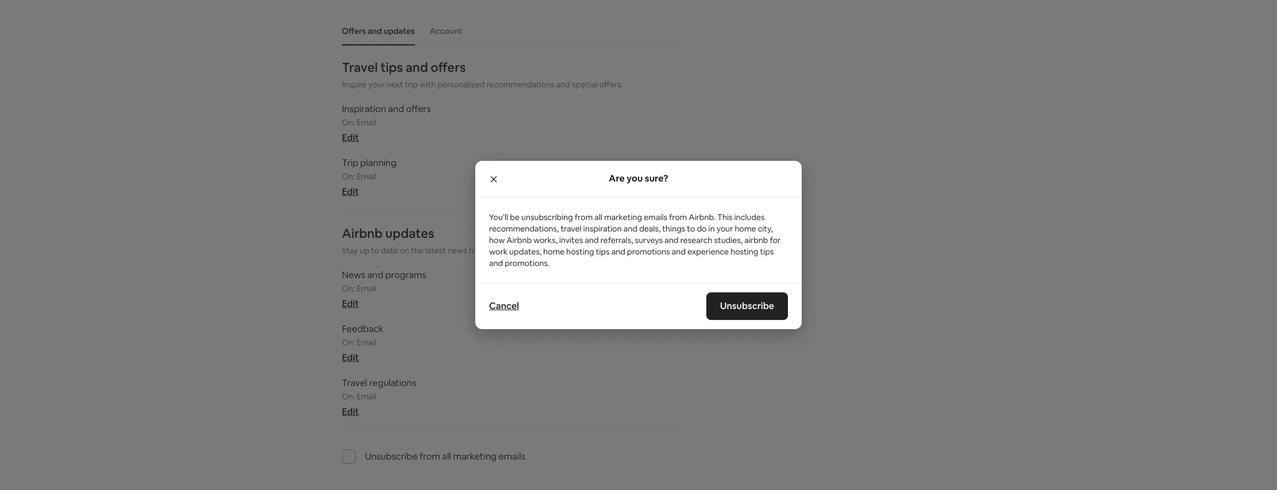 Task type: locate. For each thing, give the bounding box(es) containing it.
inspiration
[[342, 103, 386, 115]]

offers inside travel tips and offers inspire your next trip with personalized recommendations and special offers.
[[431, 59, 466, 75]]

do
[[697, 224, 707, 234]]

1 horizontal spatial emails
[[644, 212, 668, 222]]

0 horizontal spatial airbnb
[[342, 225, 383, 241]]

the
[[411, 245, 423, 256]]

on:
[[342, 117, 355, 128], [342, 171, 355, 182], [342, 283, 355, 294], [342, 337, 355, 348], [342, 392, 355, 402]]

1 vertical spatial home
[[543, 247, 565, 257]]

offers and updates
[[342, 26, 415, 36]]

and up trip
[[406, 59, 428, 75]]

0 vertical spatial updates
[[384, 26, 415, 36]]

emails
[[644, 212, 668, 222], [499, 451, 526, 463]]

1 horizontal spatial unsubscribe
[[720, 300, 774, 312]]

with
[[420, 79, 436, 90]]

0 vertical spatial home
[[735, 224, 756, 234]]

travel inside travel tips and offers inspire your next trip with personalized recommendations and special offers.
[[342, 59, 378, 75]]

0 horizontal spatial to
[[371, 245, 379, 256]]

5 edit button from the top
[[342, 406, 359, 418]]

works,
[[534, 235, 558, 245]]

travel up "inspire"
[[342, 59, 378, 75]]

and left special
[[556, 79, 570, 90]]

2 edit from the top
[[342, 186, 359, 198]]

on: down feedback
[[342, 337, 355, 348]]

you'll
[[489, 212, 508, 222]]

to
[[687, 224, 695, 234], [371, 245, 379, 256]]

email down inspiration
[[357, 117, 376, 128]]

travel tips and offers inspire your next trip with personalized recommendations and special offers.
[[342, 59, 623, 90]]

email inside trip planning on: email edit
[[357, 171, 376, 182]]

edit button
[[342, 132, 359, 144], [342, 186, 359, 198], [342, 298, 359, 310], [342, 352, 359, 364], [342, 406, 359, 418]]

4 edit button from the top
[[342, 352, 359, 364]]

and down things
[[665, 235, 679, 245]]

5 email from the top
[[357, 392, 376, 402]]

news
[[342, 269, 365, 281]]

latest
[[425, 245, 446, 256]]

stay
[[342, 245, 358, 256]]

updates inside airbnb updates stay up to date on the latest news from airbnb, and let us know how we can improve.
[[385, 225, 434, 241]]

edit inside "feedback on: email edit"
[[342, 352, 359, 364]]

email down regulations
[[357, 392, 376, 402]]

your inside travel tips and offers inspire your next trip with personalized recommendations and special offers.
[[368, 79, 385, 90]]

are you sure?
[[609, 173, 668, 185]]

on: down "feedback on: email edit" in the bottom left of the page
[[342, 392, 355, 402]]

your down this at right top
[[717, 224, 733, 234]]

updates up on
[[385, 225, 434, 241]]

0 vertical spatial unsubscribe
[[720, 300, 774, 312]]

next
[[387, 79, 403, 90]]

1 vertical spatial how
[[576, 245, 592, 256]]

edit inside news and programs on: email edit
[[342, 298, 359, 310]]

tips
[[381, 59, 403, 75], [596, 247, 610, 257], [760, 247, 774, 257]]

offers
[[431, 59, 466, 75], [406, 103, 431, 115]]

hosting down airbnb
[[731, 247, 759, 257]]

home down works,
[[543, 247, 565, 257]]

offers.
[[600, 79, 623, 90]]

airbnb down the recommendations,
[[507, 235, 532, 245]]

4 on: from the top
[[342, 337, 355, 348]]

date
[[381, 245, 398, 256]]

tips down for
[[760, 247, 774, 257]]

on: down inspiration
[[342, 117, 355, 128]]

email down feedback
[[357, 337, 376, 348]]

edit
[[342, 132, 359, 144], [342, 186, 359, 198], [342, 298, 359, 310], [342, 352, 359, 364], [342, 406, 359, 418]]

sure?
[[645, 173, 668, 185]]

1 vertical spatial marketing
[[453, 451, 497, 463]]

hosting down invites
[[566, 247, 594, 257]]

0 vertical spatial how
[[489, 235, 505, 245]]

travel inside 'travel regulations on: email edit'
[[342, 377, 367, 389]]

marketing inside you'll be unsubscribing from all marketing emails from airbnb. this includes recommendations, travel inspiration and deals, things to do in your home city, how airbnb works, invites and referrals, surveys and research studies, airbnb for work updates, home hosting tips and promotions and experience hosting tips and promotions.
[[604, 212, 642, 222]]

3 edit button from the top
[[342, 298, 359, 310]]

airbnb
[[342, 225, 383, 241], [507, 235, 532, 245]]

0 vertical spatial travel
[[342, 59, 378, 75]]

3 edit from the top
[[342, 298, 359, 310]]

your left next
[[368, 79, 385, 90]]

and inside news and programs on: email edit
[[367, 269, 383, 281]]

1 horizontal spatial all
[[595, 212, 603, 222]]

offers down trip
[[406, 103, 431, 115]]

and down next
[[388, 103, 404, 115]]

1 horizontal spatial hosting
[[731, 247, 759, 257]]

how left we at the left of the page
[[576, 245, 592, 256]]

email down news
[[357, 283, 376, 294]]

news
[[448, 245, 467, 256]]

city,
[[758, 224, 773, 234]]

and right news
[[367, 269, 383, 281]]

all
[[595, 212, 603, 222], [442, 451, 451, 463]]

0 vertical spatial to
[[687, 224, 695, 234]]

0 horizontal spatial marketing
[[453, 451, 497, 463]]

on: inside inspiration and offers on: email edit
[[342, 117, 355, 128]]

email
[[357, 117, 376, 128], [357, 171, 376, 182], [357, 283, 376, 294], [357, 337, 376, 348], [357, 392, 376, 402]]

email down "planning"
[[357, 171, 376, 182]]

0 horizontal spatial tips
[[381, 59, 403, 75]]

home
[[735, 224, 756, 234], [543, 247, 565, 257]]

marketing inside offers and updates tab panel
[[453, 451, 497, 463]]

edit button for news
[[342, 298, 359, 310]]

2 travel from the top
[[342, 377, 367, 389]]

offers up the personalized
[[431, 59, 466, 75]]

how inside airbnb updates stay up to date on the latest news from airbnb, and let us know how we can improve.
[[576, 245, 592, 256]]

emails inside offers and updates tab panel
[[499, 451, 526, 463]]

0 vertical spatial emails
[[644, 212, 668, 222]]

updates inside offers and updates button
[[384, 26, 415, 36]]

airbnb,
[[489, 245, 516, 256]]

news and programs on: email edit
[[342, 269, 427, 310]]

special
[[572, 79, 598, 90]]

trip
[[405, 79, 418, 90]]

1 horizontal spatial how
[[576, 245, 592, 256]]

research
[[681, 235, 713, 245]]

1 vertical spatial all
[[442, 451, 451, 463]]

travel regulations on: email edit
[[342, 377, 416, 418]]

airbnb inside you'll be unsubscribing from all marketing emails from airbnb. this includes recommendations, travel inspiration and deals, things to do in your home city, how airbnb works, invites and referrals, surveys and research studies, airbnb for work updates, home hosting tips and promotions and experience hosting tips and promotions.
[[507, 235, 532, 245]]

experience
[[688, 247, 729, 257]]

how inside you'll be unsubscribing from all marketing emails from airbnb. this includes recommendations, travel inspiration and deals, things to do in your home city, how airbnb works, invites and referrals, surveys and research studies, airbnb for work updates, home hosting tips and promotions and experience hosting tips and promotions.
[[489, 235, 505, 245]]

1 horizontal spatial to
[[687, 224, 695, 234]]

4 email from the top
[[357, 337, 376, 348]]

travel
[[342, 59, 378, 75], [342, 377, 367, 389]]

1 vertical spatial offers
[[406, 103, 431, 115]]

4 edit from the top
[[342, 352, 359, 364]]

1 vertical spatial unsubscribe
[[365, 451, 418, 463]]

home down includes
[[735, 224, 756, 234]]

recommendations,
[[489, 224, 559, 234]]

0 horizontal spatial how
[[489, 235, 505, 245]]

edit button for travel
[[342, 406, 359, 418]]

1 travel from the top
[[342, 59, 378, 75]]

1 vertical spatial to
[[371, 245, 379, 256]]

3 email from the top
[[357, 283, 376, 294]]

things
[[662, 224, 685, 234]]

how up airbnb, on the bottom left of page
[[489, 235, 505, 245]]

your
[[368, 79, 385, 90], [717, 224, 733, 234]]

offers inside inspiration and offers on: email edit
[[406, 103, 431, 115]]

1 email from the top
[[357, 117, 376, 128]]

edit button for feedback
[[342, 352, 359, 364]]

to left do
[[687, 224, 695, 234]]

0 vertical spatial all
[[595, 212, 603, 222]]

tab list
[[336, 17, 684, 45]]

2 email from the top
[[357, 171, 376, 182]]

be
[[510, 212, 520, 222]]

in
[[709, 224, 715, 234]]

and up referrals,
[[624, 224, 638, 234]]

us
[[544, 245, 553, 256]]

how
[[489, 235, 505, 245], [576, 245, 592, 256]]

2 on: from the top
[[342, 171, 355, 182]]

tips down referrals,
[[596, 247, 610, 257]]

account button
[[424, 20, 468, 42]]

updates
[[384, 26, 415, 36], [385, 225, 434, 241]]

tips up next
[[381, 59, 403, 75]]

unsubscribing
[[521, 212, 573, 222]]

trip planning on: email edit
[[342, 157, 397, 198]]

1 horizontal spatial airbnb
[[507, 235, 532, 245]]

all inside you'll be unsubscribing from all marketing emails from airbnb. this includes recommendations, travel inspiration and deals, things to do in your home city, how airbnb works, invites and referrals, surveys and research studies, airbnb for work updates, home hosting tips and promotions and experience hosting tips and promotions.
[[595, 212, 603, 222]]

0 horizontal spatial your
[[368, 79, 385, 90]]

from
[[575, 212, 593, 222], [669, 212, 687, 222], [469, 245, 487, 256], [420, 451, 440, 463]]

marketing
[[604, 212, 642, 222], [453, 451, 497, 463]]

0 horizontal spatial unsubscribe
[[365, 451, 418, 463]]

inspiration and offers on: email edit
[[342, 103, 431, 144]]

airbnb inside airbnb updates stay up to date on the latest news from airbnb, and let us know how we can improve.
[[342, 225, 383, 241]]

offers
[[342, 26, 366, 36]]

studies,
[[714, 235, 743, 245]]

1 vertical spatial travel
[[342, 377, 367, 389]]

emails inside you'll be unsubscribing from all marketing emails from airbnb. this includes recommendations, travel inspiration and deals, things to do in your home city, how airbnb works, invites and referrals, surveys and research studies, airbnb for work updates, home hosting tips and promotions and experience hosting tips and promotions.
[[644, 212, 668, 222]]

1 horizontal spatial tips
[[596, 247, 610, 257]]

1 on: from the top
[[342, 117, 355, 128]]

travel left regulations
[[342, 377, 367, 389]]

edit inside 'travel regulations on: email edit'
[[342, 406, 359, 418]]

0 vertical spatial offers
[[431, 59, 466, 75]]

and
[[368, 26, 382, 36], [406, 59, 428, 75], [556, 79, 570, 90], [388, 103, 404, 115], [624, 224, 638, 234], [585, 235, 599, 245], [665, 235, 679, 245], [517, 245, 531, 256], [612, 247, 626, 257], [672, 247, 686, 257], [489, 258, 503, 268], [367, 269, 383, 281]]

1 vertical spatial your
[[717, 224, 733, 234]]

1 vertical spatial emails
[[499, 451, 526, 463]]

5 on: from the top
[[342, 392, 355, 402]]

0 horizontal spatial home
[[543, 247, 565, 257]]

updates right the offers
[[384, 26, 415, 36]]

unsubscribe
[[720, 300, 774, 312], [365, 451, 418, 463]]

3 on: from the top
[[342, 283, 355, 294]]

travel
[[561, 224, 582, 234]]

and down referrals,
[[612, 247, 626, 257]]

hosting
[[566, 247, 594, 257], [731, 247, 759, 257]]

0 horizontal spatial all
[[442, 451, 451, 463]]

referrals,
[[601, 235, 633, 245]]

2 edit button from the top
[[342, 186, 359, 198]]

2 horizontal spatial tips
[[760, 247, 774, 257]]

unsubscribe inside button
[[720, 300, 774, 312]]

0 vertical spatial your
[[368, 79, 385, 90]]

unsubscribe inside offers and updates tab panel
[[365, 451, 418, 463]]

0 horizontal spatial hosting
[[566, 247, 594, 257]]

and right the offers
[[368, 26, 382, 36]]

airbnb up "up"
[[342, 225, 383, 241]]

surveys
[[635, 235, 663, 245]]

1 horizontal spatial marketing
[[604, 212, 642, 222]]

edit button for inspiration
[[342, 132, 359, 144]]

on: down trip at the left top
[[342, 171, 355, 182]]

and up promotions.
[[517, 245, 531, 256]]

1 edit from the top
[[342, 132, 359, 144]]

airbnb
[[745, 235, 768, 245]]

1 vertical spatial updates
[[385, 225, 434, 241]]

trip
[[342, 157, 358, 169]]

on
[[400, 245, 409, 256]]

on: down news
[[342, 283, 355, 294]]

0 horizontal spatial emails
[[499, 451, 526, 463]]

to right "up"
[[371, 245, 379, 256]]

0 vertical spatial marketing
[[604, 212, 642, 222]]

1 edit button from the top
[[342, 132, 359, 144]]

account
[[430, 26, 462, 36]]

for
[[770, 235, 781, 245]]

1 horizontal spatial your
[[717, 224, 733, 234]]

edit inside trip planning on: email edit
[[342, 186, 359, 198]]

5 edit from the top
[[342, 406, 359, 418]]

this
[[718, 212, 733, 222]]



Task type: describe. For each thing, give the bounding box(es) containing it.
you'll be unsubscribing from all marketing emails from airbnb. this includes recommendations, travel inspiration and deals, things to do in your home city, how airbnb works, invites and referrals, surveys and research studies, airbnb for work updates, home hosting tips and promotions and experience hosting tips and promotions.
[[489, 212, 781, 268]]

you
[[627, 173, 643, 185]]

unsubscribe button
[[706, 293, 788, 320]]

are
[[609, 173, 625, 185]]

feedback on: email edit
[[342, 323, 384, 364]]

recommendations
[[487, 79, 555, 90]]

up
[[360, 245, 369, 256]]

and inside button
[[368, 26, 382, 36]]

email inside "feedback on: email edit"
[[357, 337, 376, 348]]

we
[[594, 245, 605, 256]]

on: inside "feedback on: email edit"
[[342, 337, 355, 348]]

are you sure? dialog
[[475, 161, 802, 329]]

promotions
[[627, 247, 670, 257]]

all inside offers and updates tab panel
[[442, 451, 451, 463]]

and up we at the left of the page
[[585, 235, 599, 245]]

offers and updates tab panel
[[342, 59, 684, 478]]

1 hosting from the left
[[566, 247, 594, 257]]

travel for regulations
[[342, 377, 367, 389]]

deals,
[[639, 224, 661, 234]]

feedback
[[342, 323, 384, 335]]

personalized
[[438, 79, 485, 90]]

regulations
[[369, 377, 416, 389]]

cancel
[[489, 300, 519, 312]]

email inside 'travel regulations on: email edit'
[[357, 392, 376, 402]]

planning
[[360, 157, 397, 169]]

unsubscribe for unsubscribe from all marketing emails
[[365, 451, 418, 463]]

your inside you'll be unsubscribing from all marketing emails from airbnb. this includes recommendations, travel inspiration and deals, things to do in your home city, how airbnb works, invites and referrals, surveys and research studies, airbnb for work updates, home hosting tips and promotions and experience hosting tips and promotions.
[[717, 224, 733, 234]]

travel for tips
[[342, 59, 378, 75]]

to inside you'll be unsubscribing from all marketing emails from airbnb. this includes recommendations, travel inspiration and deals, things to do in your home city, how airbnb works, invites and referrals, surveys and research studies, airbnb for work updates, home hosting tips and promotions and experience hosting tips and promotions.
[[687, 224, 695, 234]]

on: inside news and programs on: email edit
[[342, 283, 355, 294]]

2 hosting from the left
[[731, 247, 759, 257]]

edit inside inspiration and offers on: email edit
[[342, 132, 359, 144]]

1 horizontal spatial home
[[735, 224, 756, 234]]

and inside airbnb updates stay up to date on the latest news from airbnb, and let us know how we can improve.
[[517, 245, 531, 256]]

can
[[606, 245, 620, 256]]

inspiration
[[583, 224, 622, 234]]

know
[[554, 245, 575, 256]]

on: inside 'travel regulations on: email edit'
[[342, 392, 355, 402]]

and inside inspiration and offers on: email edit
[[388, 103, 404, 115]]

notifications element
[[336, 17, 684, 478]]

airbnb.
[[689, 212, 716, 222]]

and down research
[[672, 247, 686, 257]]

inspire
[[342, 79, 367, 90]]

includes
[[734, 212, 765, 222]]

work
[[489, 247, 508, 257]]

programs
[[385, 269, 427, 281]]

on: inside trip planning on: email edit
[[342, 171, 355, 182]]

improve.
[[622, 245, 654, 256]]

offers and updates button
[[336, 20, 421, 42]]

promotions.
[[505, 258, 550, 268]]

tab list containing offers and updates
[[336, 17, 684, 45]]

from inside airbnb updates stay up to date on the latest news from airbnb, and let us know how we can improve.
[[469, 245, 487, 256]]

email inside inspiration and offers on: email edit
[[357, 117, 376, 128]]

let
[[533, 245, 543, 256]]

invites
[[559, 235, 583, 245]]

updates,
[[509, 247, 542, 257]]

tips inside travel tips and offers inspire your next trip with personalized recommendations and special offers.
[[381, 59, 403, 75]]

edit button for trip
[[342, 186, 359, 198]]

and down 'work'
[[489, 258, 503, 268]]

unsubscribe from all marketing emails
[[365, 451, 526, 463]]

to inside airbnb updates stay up to date on the latest news from airbnb, and let us know how we can improve.
[[371, 245, 379, 256]]

email inside news and programs on: email edit
[[357, 283, 376, 294]]

unsubscribe for unsubscribe
[[720, 300, 774, 312]]

cancel button
[[483, 295, 525, 318]]

airbnb updates stay up to date on the latest news from airbnb, and let us know how we can improve.
[[342, 225, 654, 256]]



Task type: vqa. For each thing, say whether or not it's contained in the screenshot.
non-
no



